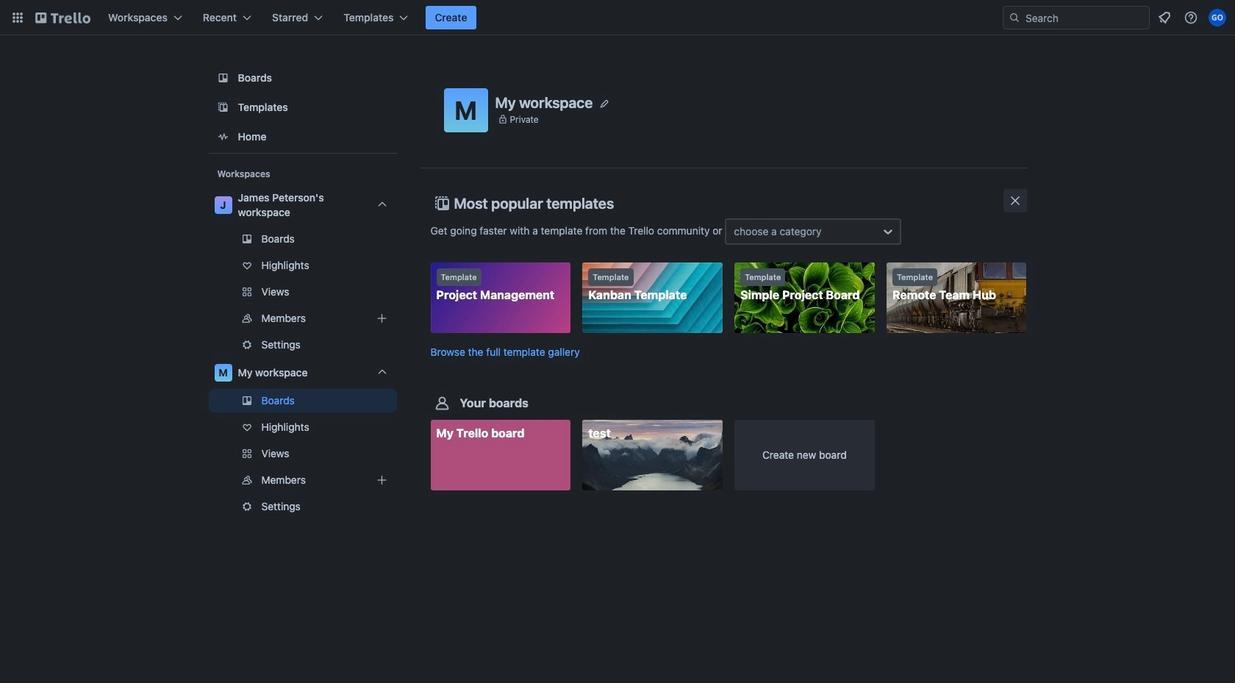 Task type: vqa. For each thing, say whether or not it's contained in the screenshot.
Back to home Image
yes



Task type: describe. For each thing, give the bounding box(es) containing it.
gary orlando (garyorlando) image
[[1209, 9, 1226, 26]]

open information menu image
[[1184, 10, 1198, 25]]

search image
[[1009, 12, 1020, 24]]

0 notifications image
[[1156, 9, 1173, 26]]

back to home image
[[35, 6, 90, 29]]



Task type: locate. For each thing, give the bounding box(es) containing it.
template board image
[[214, 99, 232, 116]]

primary element
[[0, 0, 1235, 35]]

2 add image from the top
[[373, 471, 391, 489]]

home image
[[214, 128, 232, 146]]

add image
[[373, 310, 391, 327], [373, 471, 391, 489]]

1 vertical spatial add image
[[373, 471, 391, 489]]

Search field
[[1020, 7, 1149, 28]]

board image
[[214, 69, 232, 87]]

0 vertical spatial add image
[[373, 310, 391, 327]]

1 add image from the top
[[373, 310, 391, 327]]



